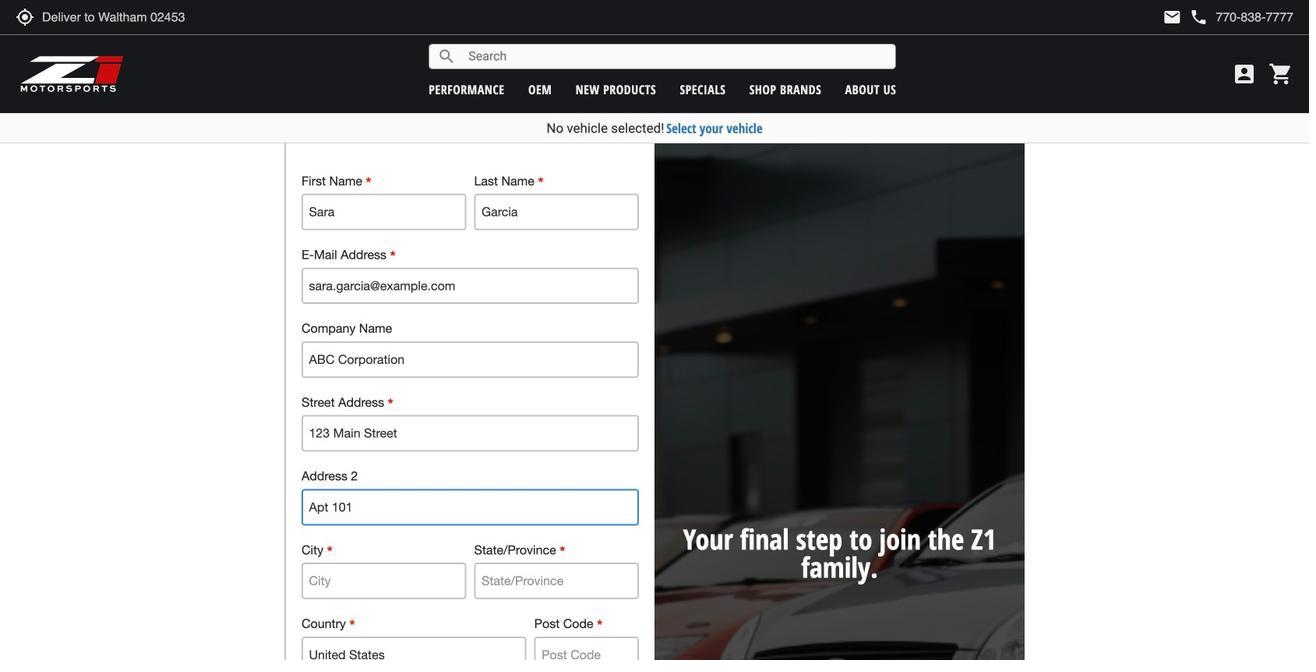 Task type: describe. For each thing, give the bounding box(es) containing it.
First Name text field
[[302, 194, 466, 230]]

Company Name text field
[[302, 341, 639, 378]]

City text field
[[302, 563, 466, 599]]

E-Mail Address text field
[[302, 268, 639, 304]]

z1 motorsports logo image
[[19, 55, 124, 94]]

Street Address text field
[[302, 415, 639, 452]]

State/​Province text field
[[474, 563, 639, 599]]



Task type: vqa. For each thing, say whether or not it's contained in the screenshot.
specials link
no



Task type: locate. For each thing, give the bounding box(es) containing it.
Last Name text field
[[474, 194, 639, 230]]

Post Code text field
[[534, 637, 639, 660]]

Apartment, Suite or Bldg. text field
[[302, 489, 639, 526]]

Search search field
[[456, 44, 896, 69]]



